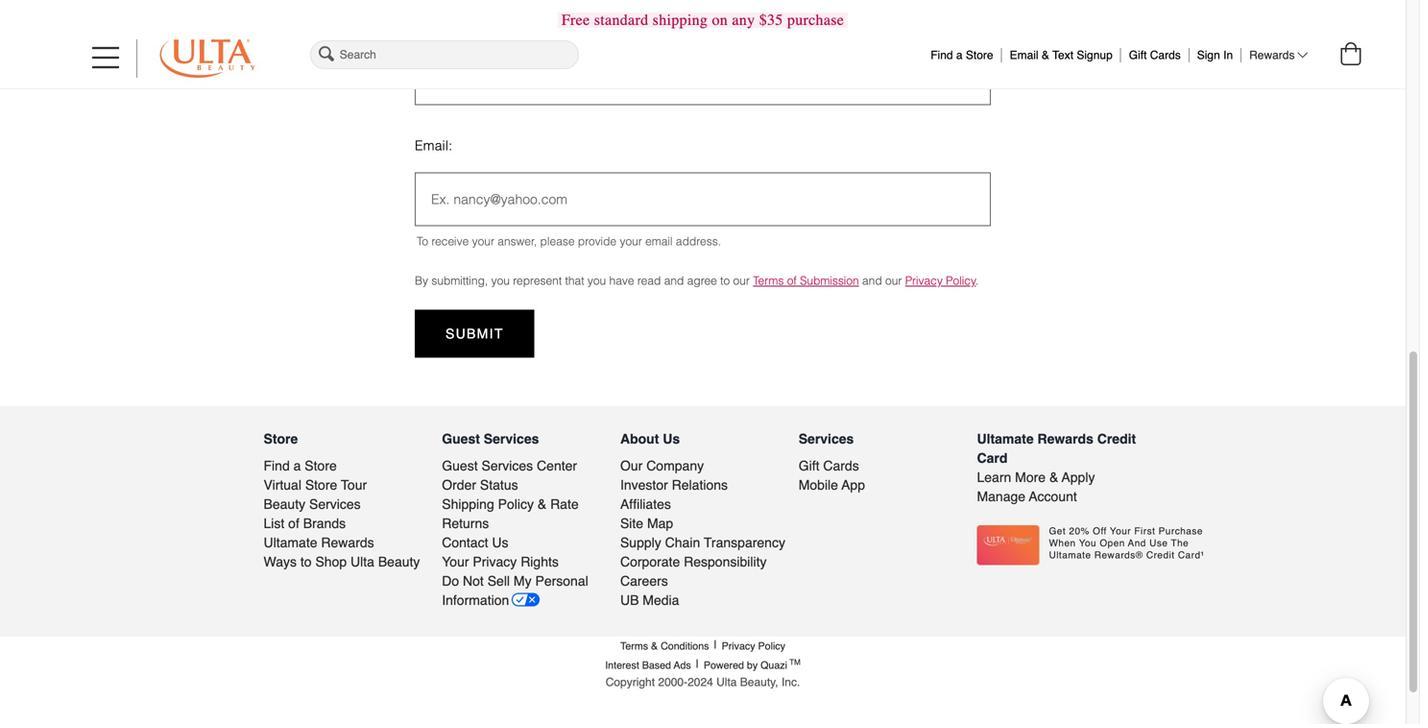 Task type: describe. For each thing, give the bounding box(es) containing it.
services up 'gift cards mobile app' in the bottom of the page
[[799, 431, 854, 447]]

your inside the guest services center order status shipping policy & rate returns contact us your privacy rights
[[442, 554, 469, 570]]

privacy inside the guest services center order status shipping policy & rate returns contact us your privacy rights
[[473, 554, 517, 570]]

0 vertical spatial of
[[787, 274, 797, 288]]

based
[[642, 660, 671, 671]]

corporate responsibility link
[[620, 552, 785, 571]]

get 20% off your first purchase when you open and use the ultamate rewards® credit card¹
[[1049, 526, 1205, 561]]

our
[[620, 458, 643, 474]]

by
[[415, 274, 428, 288]]

use
[[1150, 538, 1168, 549]]

cards for gift cards
[[1150, 48, 1181, 62]]

rewards inside ultamate rewards credit card learn more & apply manage account
[[1038, 431, 1094, 447]]

off
[[1093, 526, 1107, 537]]

represent
[[513, 274, 562, 288]]

virtual store tour link
[[264, 475, 429, 495]]

interest
[[605, 660, 639, 671]]

company
[[646, 458, 704, 474]]

credit
[[1097, 431, 1136, 447]]

our company investor relations affiliates site map supply chain transparency corporate responsibility careers ub media
[[620, 458, 785, 608]]

1 horizontal spatial privacy policy link
[[905, 274, 976, 288]]

sign in
[[1197, 48, 1233, 62]]

guest services center link
[[442, 456, 607, 475]]

inc.
[[782, 676, 800, 689]]

guest for guest services
[[442, 431, 480, 447]]

tm
[[790, 658, 801, 667]]

chain
[[665, 535, 700, 550]]

terms & conditions link
[[620, 637, 709, 656]]

copyright
[[606, 676, 655, 689]]

your privacy rights link
[[442, 552, 607, 571]]

0 horizontal spatial privacy policy link
[[722, 637, 785, 656]]

ways
[[264, 554, 297, 570]]

rights
[[521, 554, 559, 570]]

not
[[463, 573, 484, 589]]

when
[[1049, 538, 1076, 549]]

services inside find a store virtual store tour beauty services list of brands ultamate rewards ways to shop ulta beauty
[[309, 497, 361, 512]]

account
[[1029, 489, 1077, 504]]

0 horizontal spatial purchase
[[787, 11, 844, 29]]

policy inside terms & conditions | privacy policy interest based ads | powered by quazi tm copyright 2000-2024 ulta beauty, inc.
[[758, 641, 785, 652]]

email:
[[415, 138, 453, 153]]

relations
[[672, 477, 728, 493]]

1 vertical spatial |
[[696, 657, 699, 671]]

you inside get 20% off your first purchase when you open and use the ultamate rewards® credit card¹
[[1079, 538, 1097, 549]]

interest based ads link
[[605, 656, 691, 675]]

shipping
[[442, 497, 494, 512]]

rewards button
[[1249, 48, 1308, 62]]

& inside terms & conditions | privacy policy interest based ads | powered by quazi tm copyright 2000-2024 ulta beauty, inc.
[[651, 641, 658, 652]]

store up beauty services link
[[305, 477, 337, 493]]

email
[[645, 235, 673, 248]]

the
[[1171, 538, 1189, 549]]

any
[[732, 11, 755, 29]]

terms inside terms & conditions | privacy policy interest based ads | powered by quazi tm copyright 2000-2024 ulta beauty, inc.
[[620, 641, 648, 652]]

email
[[1010, 48, 1039, 62]]

center
[[537, 458, 577, 474]]

ultamate inside get 20% off your first purchase when you open and use the ultamate rewards® credit card¹
[[1049, 550, 1091, 561]]

contact
[[442, 535, 488, 550]]

email & text signup link
[[1010, 44, 1113, 62]]

submit
[[446, 326, 504, 341]]

find a store virtual store tour beauty services list of brands ultamate rewards ways to shop ulta beauty
[[264, 458, 420, 570]]

by
[[747, 660, 758, 671]]

conditions
[[661, 641, 709, 652]]

first
[[1134, 526, 1156, 537]]

1 horizontal spatial us
[[663, 431, 680, 447]]

cards for gift cards mobile app
[[823, 458, 859, 474]]

services up guest services center link
[[484, 431, 539, 447]]

footer cc image
[[977, 525, 1039, 565]]

that
[[565, 274, 584, 288]]

responsibility
[[684, 554, 767, 570]]

store left email
[[966, 48, 993, 62]]

guest services
[[442, 431, 539, 447]]

investor
[[620, 477, 668, 493]]

1 our from the left
[[733, 274, 750, 288]]

2 our from the left
[[885, 274, 902, 288]]

20%
[[1069, 526, 1090, 537]]

your inside get 20% off your first purchase when you open and use the ultamate rewards® credit card¹
[[1110, 526, 1131, 537]]

returns
[[442, 516, 489, 531]]

0 vertical spatial your
[[415, 32, 443, 48]]

affiliates link
[[620, 495, 785, 514]]

Your Location: text field
[[415, 51, 991, 105]]

do not sell my personal information
[[442, 573, 588, 608]]

submission
[[800, 274, 859, 288]]

find for find a store virtual store tour beauty services list of brands ultamate rewards ways to shop ulta beauty
[[264, 458, 290, 474]]

1 horizontal spatial to
[[720, 274, 730, 288]]

site map link
[[620, 514, 785, 533]]

ultamate rewards link
[[264, 533, 429, 552]]

get 20% off your first purchase when you open and use the ultamate rewards® credit card¹ link
[[977, 525, 1208, 565]]

ads
[[674, 660, 691, 671]]

status
[[480, 477, 518, 493]]

ultamate inside find a store virtual store tour beauty services list of brands ultamate rewards ways to shop ulta beauty
[[264, 535, 317, 550]]

order status link
[[442, 475, 607, 495]]

ultamate inside ultamate rewards credit card learn more & apply manage account
[[977, 431, 1034, 447]]

cart - 0 items - shows more content image
[[1341, 42, 1361, 65]]

manage
[[977, 489, 1026, 504]]

2000-
[[658, 676, 688, 689]]

guest for guest services center order status shipping policy & rate returns contact us your privacy rights
[[442, 458, 478, 474]]

by submitting, you represent that you have read and agree to our terms of submission and our privacy policy .
[[415, 274, 979, 288]]

learn
[[977, 470, 1011, 485]]

supply
[[620, 535, 661, 550]]

gift cards
[[1129, 48, 1181, 62]]

1 horizontal spatial your
[[620, 235, 642, 248]]

free
[[562, 11, 590, 29]]

contact us link
[[442, 533, 607, 552]]

your location:
[[415, 32, 505, 48]]

a for find a store
[[956, 48, 963, 62]]

find for find a store
[[931, 48, 953, 62]]

more
[[1015, 470, 1046, 485]]



Task type: vqa. For each thing, say whether or not it's contained in the screenshot.
second Guest from the bottom
yes



Task type: locate. For each thing, give the bounding box(es) containing it.
1 vertical spatial cards
[[823, 458, 859, 474]]

powered
[[704, 660, 744, 671]]

0 vertical spatial gift
[[1129, 48, 1147, 62]]

services
[[484, 431, 539, 447], [799, 431, 854, 447], [482, 458, 533, 474], [309, 497, 361, 512]]

0 vertical spatial find a store link
[[931, 44, 993, 62]]

virtual
[[264, 477, 301, 493]]

0 vertical spatial privacy policy link
[[905, 274, 976, 288]]

you
[[491, 274, 510, 288], [588, 274, 606, 288], [1079, 538, 1097, 549]]

manage account link
[[977, 487, 1142, 506]]

ulta beauty logo image
[[159, 39, 255, 78], [160, 39, 255, 78]]

of left the submission
[[787, 274, 797, 288]]

& up 'account'
[[1050, 470, 1059, 485]]

rewards up learn more & apply link
[[1038, 431, 1094, 447]]

0 horizontal spatial your
[[472, 235, 494, 248]]

and right "read" on the top of the page
[[664, 274, 684, 288]]

returns link
[[442, 514, 607, 533]]

find inside find a store virtual store tour beauty services list of brands ultamate rewards ways to shop ulta beauty
[[264, 458, 290, 474]]

credit
[[1146, 550, 1175, 561]]

purchase up the
[[1159, 526, 1203, 537]]

gift right signup
[[1129, 48, 1147, 62]]

& left rate
[[538, 497, 547, 512]]

0 horizontal spatial a
[[293, 458, 301, 474]]

1 horizontal spatial a
[[956, 48, 963, 62]]

your up open
[[1110, 526, 1131, 537]]

0 horizontal spatial gift
[[799, 458, 820, 474]]

gift cards link up "app"
[[799, 456, 964, 475]]

gift cards link left the sign
[[1129, 44, 1181, 62]]

1 horizontal spatial gift
[[1129, 48, 1147, 62]]

to left shop
[[300, 554, 312, 570]]

1 vertical spatial rewards
[[1038, 431, 1094, 447]]

rewards®
[[1095, 550, 1143, 561]]

investor relations link
[[620, 475, 785, 495]]

terms up interest
[[620, 641, 648, 652]]

1 horizontal spatial purchase
[[1159, 526, 1203, 537]]

0 vertical spatial privacy
[[905, 274, 943, 288]]

1 horizontal spatial rewards
[[1038, 431, 1094, 447]]

0 vertical spatial cards
[[1150, 48, 1181, 62]]

2 vertical spatial rewards
[[321, 535, 374, 550]]

services up status
[[482, 458, 533, 474]]

address.
[[676, 235, 721, 248]]

terms
[[753, 274, 784, 288], [620, 641, 648, 652]]

find up virtual
[[264, 458, 290, 474]]

1 horizontal spatial cards
[[1150, 48, 1181, 62]]

2 horizontal spatial rewards
[[1249, 48, 1295, 62]]

1 horizontal spatial policy
[[758, 641, 785, 652]]

ultamate up the ways
[[264, 535, 317, 550]]

open
[[1100, 538, 1125, 549]]

find a store
[[931, 48, 993, 62]]

Email: text field
[[415, 172, 991, 226]]

1 vertical spatial gift
[[799, 458, 820, 474]]

to
[[417, 235, 428, 248]]

you down the 20%
[[1079, 538, 1097, 549]]

a
[[956, 48, 963, 62], [293, 458, 301, 474]]

to
[[720, 274, 730, 288], [300, 554, 312, 570]]

your left location:
[[415, 32, 443, 48]]

0 vertical spatial gift cards link
[[1129, 44, 1181, 62]]

1 horizontal spatial gift cards link
[[1129, 44, 1181, 62]]

& inside the guest services center order status shipping policy & rate returns contact us your privacy rights
[[538, 497, 547, 512]]

card¹
[[1178, 550, 1205, 561]]

sell
[[488, 573, 510, 589]]

2 guest from the top
[[442, 458, 478, 474]]

on
[[712, 11, 728, 29]]

mobile
[[799, 477, 838, 493]]

us up your privacy rights link
[[492, 535, 508, 550]]

ultamate down when
[[1049, 550, 1091, 561]]

0 vertical spatial beauty
[[264, 497, 305, 512]]

0 vertical spatial policy
[[946, 274, 976, 288]]

to receive your answer, please provide your email address.
[[417, 235, 721, 248]]

free standard shipping on any $35 purchase link
[[558, 11, 848, 29]]

0 horizontal spatial to
[[300, 554, 312, 570]]

& inside ultamate rewards credit card learn more & apply manage account
[[1050, 470, 1059, 485]]

1 horizontal spatial terms
[[753, 274, 784, 288]]

find left email
[[931, 48, 953, 62]]

1 vertical spatial a
[[293, 458, 301, 474]]

0 horizontal spatial ultamate
[[264, 535, 317, 550]]

information
[[442, 593, 509, 608]]

cards left the sign
[[1150, 48, 1181, 62]]

rate
[[550, 497, 579, 512]]

map
[[647, 516, 673, 531]]

you right that
[[588, 274, 606, 288]]

purchase
[[787, 11, 844, 29], [1159, 526, 1203, 537]]

services inside the guest services center order status shipping policy & rate returns contact us your privacy rights
[[482, 458, 533, 474]]

email & text signup
[[1010, 48, 1113, 62]]

0 vertical spatial terms
[[753, 274, 784, 288]]

None search field
[[307, 37, 582, 72]]

ways to shop ulta beauty link
[[264, 552, 429, 571]]

1 horizontal spatial privacy
[[722, 641, 755, 652]]

ulta inside find a store virtual store tour beauty services list of brands ultamate rewards ways to shop ulta beauty
[[351, 554, 374, 570]]

1 horizontal spatial |
[[714, 638, 717, 652]]

find a store link up tour
[[264, 456, 429, 475]]

2024
[[688, 676, 713, 689]]

shop
[[315, 554, 347, 570]]

1 horizontal spatial ultamate
[[977, 431, 1034, 447]]

ultamate
[[977, 431, 1034, 447], [264, 535, 317, 550], [1049, 550, 1091, 561]]

gift up mobile
[[799, 458, 820, 474]]

1 vertical spatial beauty
[[378, 554, 420, 570]]

0 horizontal spatial of
[[288, 516, 299, 531]]

1 vertical spatial us
[[492, 535, 508, 550]]

cards
[[1150, 48, 1181, 62], [823, 458, 859, 474]]

2 vertical spatial policy
[[758, 641, 785, 652]]

1 vertical spatial gift cards link
[[799, 456, 964, 475]]

agree
[[687, 274, 717, 288]]

ulta down powered
[[716, 676, 737, 689]]

rewards inside find a store virtual store tour beauty services list of brands ultamate rewards ways to shop ulta beauty
[[321, 535, 374, 550]]

read
[[638, 274, 661, 288]]

2 horizontal spatial your
[[1110, 526, 1131, 537]]

beauty down ultamate rewards link
[[378, 554, 420, 570]]

0 horizontal spatial privacy
[[473, 554, 517, 570]]

0 vertical spatial us
[[663, 431, 680, 447]]

shipping policy & rate link
[[442, 495, 607, 514]]

ulta inside terms & conditions | privacy policy interest based ads | powered by quazi tm copyright 2000-2024 ulta beauty, inc.
[[716, 676, 737, 689]]

of
[[787, 274, 797, 288], [288, 516, 299, 531]]

store up virtual store tour link
[[305, 458, 337, 474]]

ultamate up card
[[977, 431, 1034, 447]]

0 horizontal spatial our
[[733, 274, 750, 288]]

1 horizontal spatial ulta
[[716, 676, 737, 689]]

ulta down ultamate rewards link
[[351, 554, 374, 570]]

privacy up the sell
[[473, 554, 517, 570]]

0 horizontal spatial find a store link
[[264, 456, 429, 475]]

our
[[733, 274, 750, 288], [885, 274, 902, 288]]

submitting,
[[431, 274, 488, 288]]

0 vertical spatial to
[[720, 274, 730, 288]]

apply
[[1062, 470, 1095, 485]]

corporate
[[620, 554, 680, 570]]

1 vertical spatial of
[[288, 516, 299, 531]]

your
[[415, 32, 443, 48], [442, 554, 469, 570]]

gift for gift cards
[[1129, 48, 1147, 62]]

supply chain transparency link
[[620, 533, 785, 552]]

list
[[264, 516, 285, 531]]

&
[[1042, 48, 1049, 62], [1050, 470, 1059, 485], [538, 497, 547, 512], [651, 641, 658, 652]]

purchase inside get 20% off your first purchase when you open and use the ultamate rewards® credit card¹
[[1159, 526, 1203, 537]]

0 horizontal spatial policy
[[498, 497, 534, 512]]

$35
[[759, 11, 783, 29]]

your left email
[[620, 235, 642, 248]]

a inside find a store virtual store tour beauty services list of brands ultamate rewards ways to shop ulta beauty
[[293, 458, 301, 474]]

a up virtual
[[293, 458, 301, 474]]

services up brands
[[309, 497, 361, 512]]

to right agree
[[720, 274, 730, 288]]

app
[[842, 477, 865, 493]]

2 horizontal spatial and
[[1128, 538, 1146, 549]]

0 horizontal spatial terms
[[620, 641, 648, 652]]

of inside find a store virtual store tour beauty services list of brands ultamate rewards ways to shop ulta beauty
[[288, 516, 299, 531]]

policy
[[946, 274, 976, 288], [498, 497, 534, 512], [758, 641, 785, 652]]

gift for gift cards mobile app
[[799, 458, 820, 474]]

1 vertical spatial policy
[[498, 497, 534, 512]]

about us
[[620, 431, 680, 447]]

& up based
[[651, 641, 658, 652]]

1 vertical spatial to
[[300, 554, 312, 570]]

0 horizontal spatial gift cards link
[[799, 456, 964, 475]]

1 horizontal spatial and
[[862, 274, 882, 288]]

privacy up the by
[[722, 641, 755, 652]]

1 horizontal spatial find a store link
[[931, 44, 993, 62]]

store up virtual
[[264, 431, 298, 447]]

brands
[[303, 516, 346, 531]]

0 horizontal spatial you
[[491, 274, 510, 288]]

a for find a store virtual store tour beauty services list of brands ultamate rewards ways to shop ulta beauty
[[293, 458, 301, 474]]

my
[[514, 573, 532, 589]]

2 horizontal spatial ultamate
[[1049, 550, 1091, 561]]

0 vertical spatial rewards
[[1249, 48, 1295, 62]]

our company link
[[620, 456, 785, 475]]

find a store link left email
[[931, 44, 993, 62]]

0 vertical spatial ulta
[[351, 554, 374, 570]]

and inside get 20% off your first purchase when you open and use the ultamate rewards® credit card¹
[[1128, 538, 1146, 549]]

provide
[[578, 235, 617, 248]]

2 vertical spatial privacy
[[722, 641, 755, 652]]

a left email
[[956, 48, 963, 62]]

None field
[[307, 37, 582, 72]]

careers
[[620, 573, 668, 589]]

0 horizontal spatial us
[[492, 535, 508, 550]]

1 vertical spatial your
[[442, 554, 469, 570]]

1 vertical spatial find a store link
[[264, 456, 429, 475]]

beauty down virtual
[[264, 497, 305, 512]]

0 horizontal spatial rewards
[[321, 535, 374, 550]]

0 vertical spatial purchase
[[787, 11, 844, 29]]

2 horizontal spatial you
[[1079, 538, 1097, 549]]

1 vertical spatial terms
[[620, 641, 648, 652]]

1 horizontal spatial beauty
[[378, 554, 420, 570]]

0 vertical spatial guest
[[442, 431, 480, 447]]

2 horizontal spatial policy
[[946, 274, 976, 288]]

1 horizontal spatial of
[[787, 274, 797, 288]]

1 vertical spatial purchase
[[1159, 526, 1203, 537]]

| up powered
[[714, 638, 717, 652]]

1 horizontal spatial find
[[931, 48, 953, 62]]

| right ads on the bottom of page
[[696, 657, 699, 671]]

rewards inside dropdown button
[[1249, 48, 1295, 62]]

1 vertical spatial find
[[264, 458, 290, 474]]

0 horizontal spatial |
[[696, 657, 699, 671]]

your right receive
[[472, 235, 494, 248]]

terms left the submission
[[753, 274, 784, 288]]

privacy inside terms & conditions | privacy policy interest based ads | powered by quazi tm copyright 2000-2024 ulta beauty, inc.
[[722, 641, 755, 652]]

cards inside 'gift cards mobile app'
[[823, 458, 859, 474]]

0 vertical spatial |
[[714, 638, 717, 652]]

guest inside the guest services center order status shipping policy & rate returns contact us your privacy rights
[[442, 458, 478, 474]]

privacy left .
[[905, 274, 943, 288]]

terms of submission link
[[753, 274, 859, 288]]

and down first
[[1128, 538, 1146, 549]]

get
[[1049, 526, 1066, 537]]

0 horizontal spatial beauty
[[264, 497, 305, 512]]

0 horizontal spatial find
[[264, 458, 290, 474]]

transparency
[[704, 535, 785, 550]]

gift inside 'gift cards mobile app'
[[799, 458, 820, 474]]

0 horizontal spatial cards
[[823, 458, 859, 474]]

to inside find a store virtual store tour beauty services list of brands ultamate rewards ways to shop ulta beauty
[[300, 554, 312, 570]]

list of brands link
[[264, 514, 429, 533]]

sign in link
[[1197, 44, 1233, 62]]

us up company
[[663, 431, 680, 447]]

beauty,
[[740, 676, 778, 689]]

of right list
[[288, 516, 299, 531]]

free standard shipping on any $35 purchase
[[562, 11, 844, 29]]

you left represent
[[491, 274, 510, 288]]

0 horizontal spatial ulta
[[351, 554, 374, 570]]

our right the submission
[[885, 274, 902, 288]]

standard
[[594, 11, 649, 29]]

1 horizontal spatial you
[[588, 274, 606, 288]]

guest services center order status shipping policy & rate returns contact us your privacy rights
[[442, 458, 579, 570]]

1 vertical spatial privacy policy link
[[722, 637, 785, 656]]

2 horizontal spatial privacy
[[905, 274, 943, 288]]

1 guest from the top
[[442, 431, 480, 447]]

terms & conditions | privacy policy interest based ads | powered by quazi tm copyright 2000-2024 ulta beauty, inc.
[[605, 638, 801, 689]]

rewards down list of brands link
[[321, 535, 374, 550]]

signup
[[1077, 48, 1113, 62]]

ub media link
[[620, 591, 785, 610]]

cards up "app"
[[823, 458, 859, 474]]

rewards left chevron down icon
[[1249, 48, 1295, 62]]

privacy policy link
[[905, 274, 976, 288], [722, 637, 785, 656]]

1 vertical spatial guest
[[442, 458, 478, 474]]

0 horizontal spatial and
[[664, 274, 684, 288]]

quazi
[[761, 660, 787, 671]]

us inside the guest services center order status shipping policy & rate returns contact us your privacy rights
[[492, 535, 508, 550]]

order
[[442, 477, 476, 493]]

your up "do"
[[442, 554, 469, 570]]

text
[[1053, 48, 1074, 62]]

1 horizontal spatial our
[[885, 274, 902, 288]]

Search search field
[[310, 40, 579, 69]]

gift
[[1129, 48, 1147, 62], [799, 458, 820, 474]]

policy inside the guest services center order status shipping policy & rate returns contact us your privacy rights
[[498, 497, 534, 512]]

chevron down image
[[1298, 49, 1308, 60]]

1 vertical spatial ulta
[[716, 676, 737, 689]]

our right agree
[[733, 274, 750, 288]]

receive
[[431, 235, 469, 248]]

0 vertical spatial find
[[931, 48, 953, 62]]

1 vertical spatial privacy
[[473, 554, 517, 570]]

and right the submission
[[862, 274, 882, 288]]

rewards
[[1249, 48, 1295, 62], [1038, 431, 1094, 447], [321, 535, 374, 550]]

about
[[620, 431, 659, 447]]

& left "text"
[[1042, 48, 1049, 62]]

tour
[[341, 477, 367, 493]]

location:
[[447, 32, 505, 48]]

0 vertical spatial a
[[956, 48, 963, 62]]

have
[[609, 274, 634, 288]]

purchase right "$35"
[[787, 11, 844, 29]]



